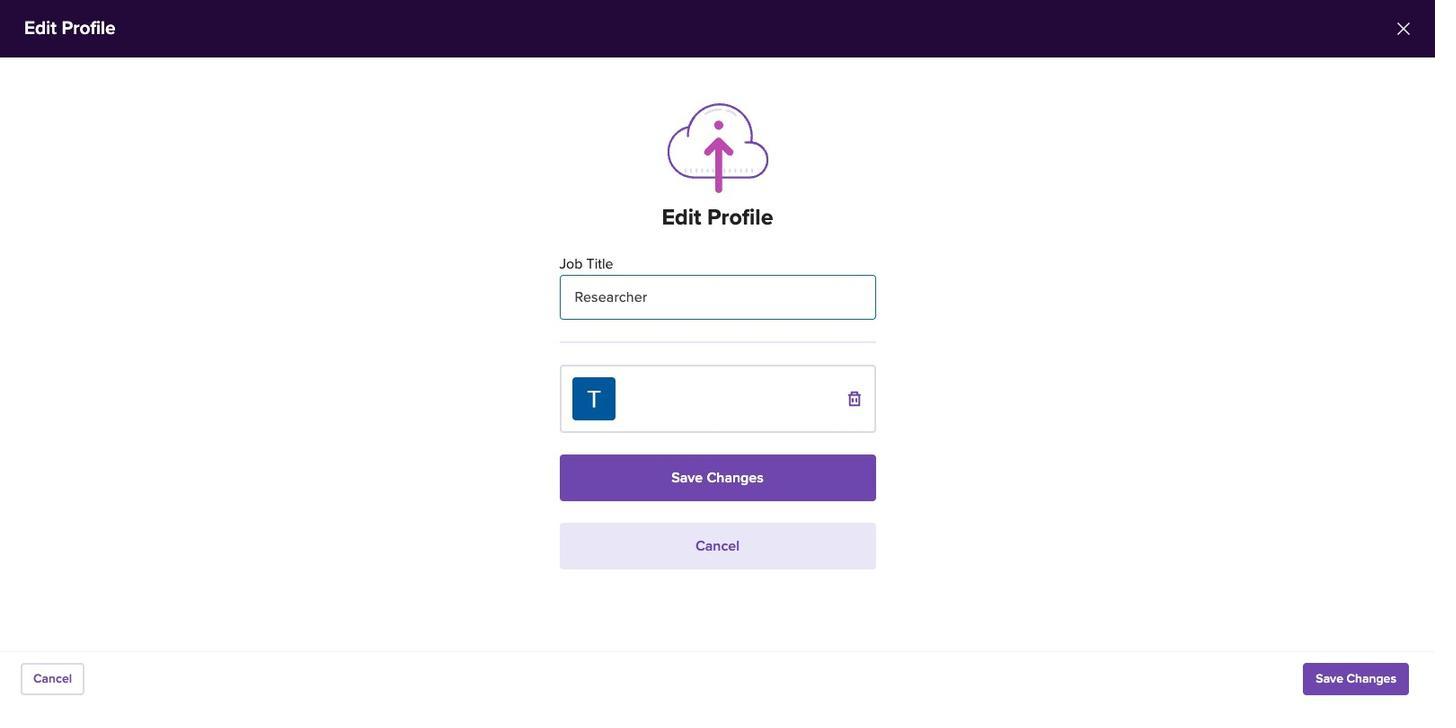 Task type: describe. For each thing, give the bounding box(es) containing it.
job
[[560, 255, 583, 273]]

Job Title text field
[[560, 275, 876, 320]]

profile photo image
[[572, 378, 615, 421]]

cancel for the cancel button to the right
[[696, 538, 740, 556]]

1 vertical spatial edit profile
[[662, 204, 773, 231]]

1 horizontal spatial profile
[[707, 204, 773, 231]]

title
[[587, 255, 614, 273]]

save for save changes button to the left
[[672, 469, 703, 487]]

changes for save changes button to the left
[[707, 469, 764, 487]]

1 vertical spatial save changes button
[[1304, 663, 1409, 696]]

0 horizontal spatial profile
[[62, 17, 116, 40]]

1 vertical spatial edit
[[662, 204, 702, 231]]

0 horizontal spatial edit
[[24, 17, 57, 40]]

close image
[[1395, 20, 1413, 38]]

job title
[[560, 255, 614, 273]]

0 vertical spatial save changes
[[672, 469, 764, 487]]

save for bottommost save changes button
[[1316, 671, 1344, 687]]



Task type: locate. For each thing, give the bounding box(es) containing it.
cancel button
[[560, 523, 876, 570], [21, 663, 85, 696]]

0 vertical spatial cancel button
[[560, 523, 876, 570]]

edit
[[24, 17, 57, 40], [662, 204, 702, 231]]

1 vertical spatial cancel
[[33, 671, 72, 687]]

changes
[[707, 469, 764, 487], [1347, 671, 1397, 687]]

1 horizontal spatial cancel button
[[560, 523, 876, 570]]

0 vertical spatial save
[[672, 469, 703, 487]]

1 vertical spatial cancel button
[[21, 663, 85, 696]]

changes for bottommost save changes button
[[1347, 671, 1397, 687]]

0 horizontal spatial save changes button
[[560, 455, 876, 502]]

0 horizontal spatial changes
[[707, 469, 764, 487]]

1 vertical spatial profile
[[707, 204, 773, 231]]

save changes button
[[560, 455, 876, 502], [1304, 663, 1409, 696]]

0 horizontal spatial save changes
[[672, 469, 764, 487]]

0 horizontal spatial edit profile
[[24, 17, 116, 40]]

0 horizontal spatial save
[[672, 469, 703, 487]]

0 vertical spatial save changes button
[[560, 455, 876, 502]]

1 horizontal spatial changes
[[1347, 671, 1397, 687]]

0 vertical spatial edit profile
[[24, 17, 116, 40]]

1 horizontal spatial cancel
[[696, 538, 740, 556]]

1 horizontal spatial edit profile
[[662, 204, 773, 231]]

profile
[[62, 17, 116, 40], [707, 204, 773, 231]]

0 vertical spatial changes
[[707, 469, 764, 487]]

1 vertical spatial changes
[[1347, 671, 1397, 687]]

cancel for the bottommost the cancel button
[[33, 671, 72, 687]]

1 vertical spatial save
[[1316, 671, 1344, 687]]

edit profile
[[24, 17, 116, 40], [662, 204, 773, 231]]

1 horizontal spatial save changes button
[[1304, 663, 1409, 696]]

1 vertical spatial save changes
[[1316, 671, 1397, 687]]

save changes
[[672, 469, 764, 487], [1316, 671, 1397, 687]]

1 horizontal spatial save changes
[[1316, 671, 1397, 687]]

0 vertical spatial cancel
[[696, 538, 740, 556]]

save
[[672, 469, 703, 487], [1316, 671, 1344, 687]]

1 horizontal spatial save
[[1316, 671, 1344, 687]]

0 horizontal spatial cancel button
[[21, 663, 85, 696]]

0 vertical spatial edit
[[24, 17, 57, 40]]

cancel
[[696, 538, 740, 556], [33, 671, 72, 687]]

0 vertical spatial profile
[[62, 17, 116, 40]]

1 horizontal spatial edit
[[662, 204, 702, 231]]

0 horizontal spatial cancel
[[33, 671, 72, 687]]



Task type: vqa. For each thing, say whether or not it's contained in the screenshot.
right Save
yes



